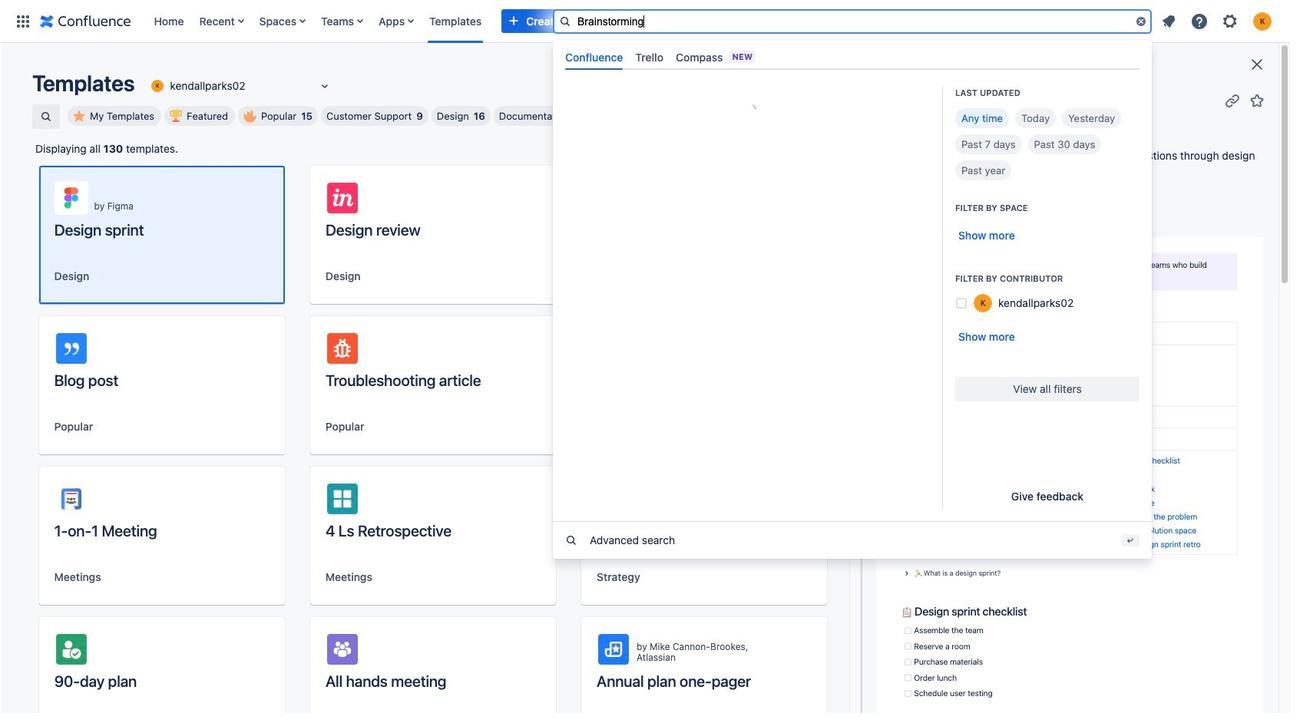 Task type: locate. For each thing, give the bounding box(es) containing it.
group
[[876, 194, 1053, 219]]

list for appswitcher icon on the left top of page
[[146, 0, 904, 43]]

star design sprint image
[[1248, 91, 1266, 109]]

open search bar image
[[40, 111, 52, 123]]

premium image
[[914, 15, 926, 27]]

settings icon image
[[1221, 12, 1239, 30]]

search image
[[559, 15, 571, 27]]

close image
[[1248, 55, 1266, 74]]

list for the premium "icon"
[[1155, 7, 1281, 35]]

previous template image
[[870, 55, 888, 74]]

None text field
[[148, 78, 151, 94]]

share link image
[[1223, 91, 1242, 109]]

list
[[146, 0, 904, 43], [1155, 7, 1281, 35]]

tab list
[[559, 44, 1146, 70]]

banner
[[0, 0, 1290, 559]]

tab
[[559, 44, 629, 70], [629, 44, 670, 70]]

1 horizontal spatial list
[[1155, 7, 1281, 35]]

0 horizontal spatial list
[[146, 0, 904, 43]]

confluence image
[[40, 12, 131, 30], [40, 12, 131, 30]]

advanced search image
[[565, 534, 578, 547]]

None search field
[[553, 9, 1152, 33]]

notification icon image
[[1160, 12, 1178, 30]]



Task type: describe. For each thing, give the bounding box(es) containing it.
global element
[[9, 0, 904, 43]]

open image
[[316, 77, 334, 95]]

1 tab from the left
[[559, 44, 629, 70]]

clear search session image
[[1135, 15, 1147, 27]]

your profile and preferences image
[[1253, 12, 1272, 30]]

help icon image
[[1190, 12, 1209, 30]]

Search Confluence field
[[553, 9, 1152, 33]]

next template image
[[898, 55, 916, 74]]

2 tab from the left
[[629, 44, 670, 70]]

appswitcher icon image
[[14, 12, 32, 30]]

last updated option group
[[955, 108, 1140, 180]]



Task type: vqa. For each thing, say whether or not it's contained in the screenshot.
Search field
no



